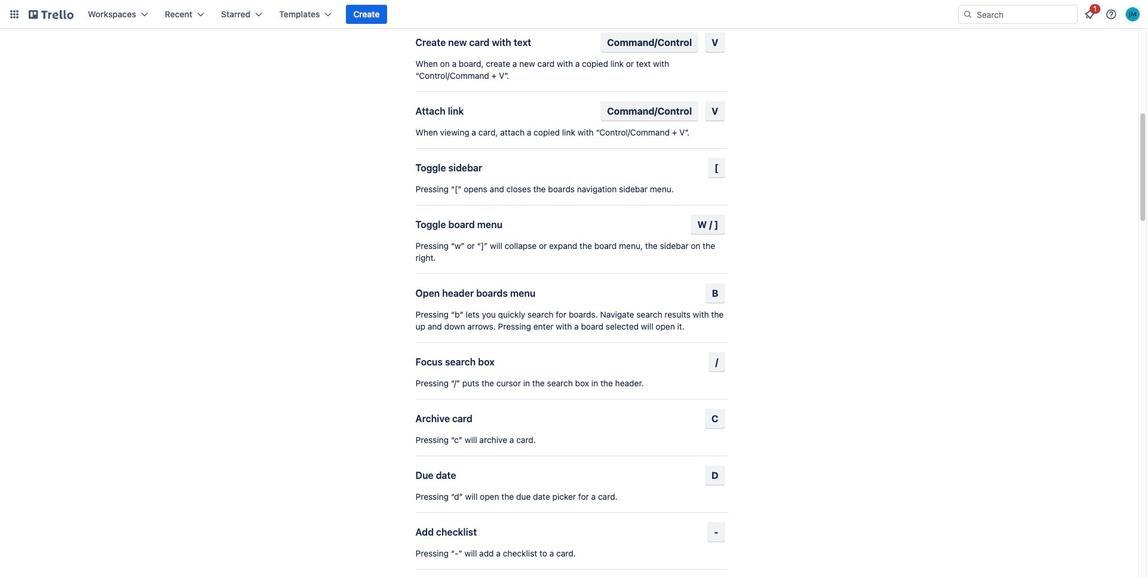 Task type: vqa. For each thing, say whether or not it's contained in the screenshot.
the template board image
no



Task type: locate. For each thing, give the bounding box(es) containing it.
Search field
[[973, 6, 1078, 23]]

primary element
[[0, 0, 1148, 29]]

open information menu image
[[1106, 8, 1118, 20]]

back to home image
[[29, 5, 74, 24]]



Task type: describe. For each thing, give the bounding box(es) containing it.
jeremy miller (jeremymiller198) image
[[1126, 7, 1140, 22]]

1 notification image
[[1083, 7, 1097, 22]]

search image
[[963, 10, 973, 19]]



